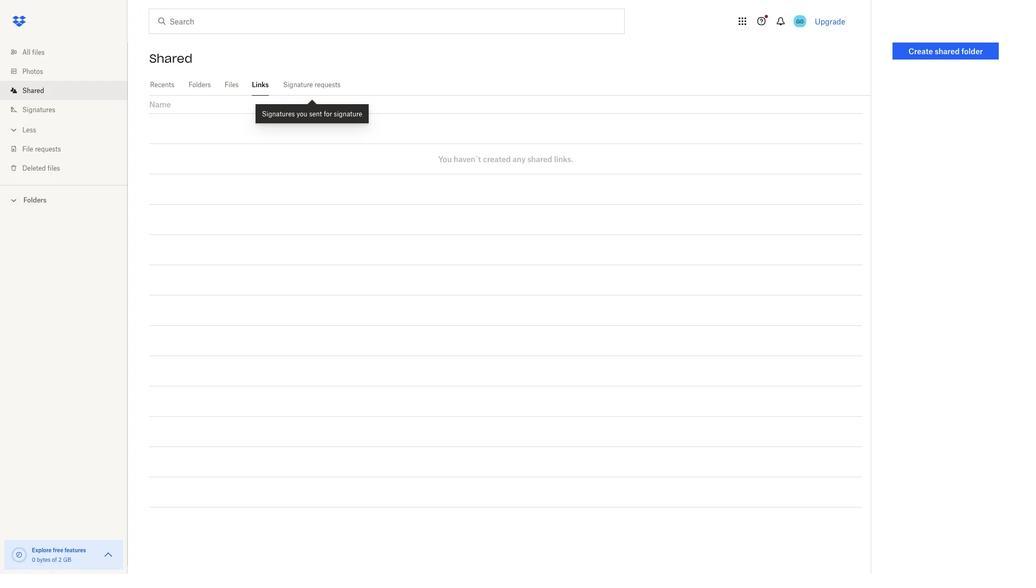 Task type: describe. For each thing, give the bounding box(es) containing it.
folder
[[962, 47, 984, 56]]

tab list containing recents
[[149, 74, 871, 96]]

signatures for signatures you sent for signature
[[262, 110, 295, 118]]

files for all files
[[32, 48, 45, 56]]

any
[[513, 154, 526, 163]]

upgrade
[[815, 17, 846, 26]]

explore
[[32, 547, 52, 553]]

create
[[909, 47, 934, 56]]

file requests link
[[9, 139, 128, 158]]

less
[[22, 126, 36, 134]]

deleted files
[[22, 164, 60, 172]]

name
[[149, 100, 171, 109]]

folders inside folders "link"
[[189, 81, 211, 89]]

deleted files link
[[9, 158, 128, 178]]

signature requests
[[283, 81, 341, 89]]

you
[[439, 154, 452, 163]]

shared inside list item
[[22, 86, 44, 94]]

requests for file requests
[[35, 145, 61, 153]]

folders inside folders button
[[23, 196, 47, 204]]

free
[[53, 547, 63, 553]]

signature
[[283, 81, 313, 89]]

sent
[[309, 110, 322, 118]]

files for deleted files
[[48, 164, 60, 172]]

signatures link
[[9, 100, 128, 119]]

signature
[[334, 110, 363, 118]]

recents
[[150, 81, 174, 89]]

all files link
[[9, 43, 128, 62]]

upgrade link
[[815, 17, 846, 26]]

you
[[297, 110, 308, 118]]

you haven`t created any shared links.
[[439, 154, 574, 163]]

shared list item
[[0, 81, 128, 100]]

recents link
[[149, 74, 175, 94]]

gb
[[63, 556, 71, 563]]

create shared folder
[[909, 47, 984, 56]]

bytes
[[37, 556, 51, 563]]

all
[[22, 48, 30, 56]]

go
[[797, 18, 804, 24]]

requests for signature requests
[[315, 81, 341, 89]]

signatures for signatures
[[22, 106, 55, 114]]

less image
[[9, 125, 19, 135]]

all files
[[22, 48, 45, 56]]

features
[[65, 547, 86, 553]]

shared inside button
[[935, 47, 960, 56]]



Task type: locate. For each thing, give the bounding box(es) containing it.
requests inside list
[[35, 145, 61, 153]]

1 vertical spatial shared
[[22, 86, 44, 94]]

0 horizontal spatial shared
[[22, 86, 44, 94]]

1 horizontal spatial signatures
[[262, 110, 295, 118]]

requests inside tab list
[[315, 81, 341, 89]]

1 vertical spatial requests
[[35, 145, 61, 153]]

requests right "file"
[[35, 145, 61, 153]]

explore free features 0 bytes of 2 gb
[[32, 547, 86, 563]]

quota usage element
[[11, 547, 28, 564]]

of
[[52, 556, 57, 563]]

1 vertical spatial files
[[48, 164, 60, 172]]

1 horizontal spatial shared
[[149, 51, 193, 66]]

folders
[[189, 81, 211, 89], [23, 196, 47, 204]]

shared down photos
[[22, 86, 44, 94]]

file requests
[[22, 145, 61, 153]]

haven`t
[[454, 154, 481, 163]]

1 horizontal spatial requests
[[315, 81, 341, 89]]

tab list
[[149, 74, 871, 96]]

folders link
[[188, 74, 212, 94]]

signatures up less at the top left
[[22, 106, 55, 114]]

files
[[32, 48, 45, 56], [48, 164, 60, 172]]

0 horizontal spatial shared
[[528, 154, 553, 163]]

file
[[22, 145, 33, 153]]

0
[[32, 556, 35, 563]]

created
[[483, 154, 511, 163]]

1 vertical spatial shared
[[528, 154, 553, 163]]

0 horizontal spatial files
[[32, 48, 45, 56]]

Search in folder "Dropbox" text field
[[170, 15, 603, 27]]

shared up recents link
[[149, 51, 193, 66]]

0 vertical spatial shared
[[935, 47, 960, 56]]

requests
[[315, 81, 341, 89], [35, 145, 61, 153]]

shared
[[149, 51, 193, 66], [22, 86, 44, 94]]

requests up for
[[315, 81, 341, 89]]

folders left files
[[189, 81, 211, 89]]

list containing all files
[[0, 36, 128, 185]]

2
[[58, 556, 62, 563]]

files right all
[[32, 48, 45, 56]]

links
[[252, 81, 269, 89]]

links.
[[554, 154, 574, 163]]

0 vertical spatial folders
[[189, 81, 211, 89]]

0 vertical spatial requests
[[315, 81, 341, 89]]

files
[[225, 81, 239, 89]]

go button
[[792, 13, 809, 30]]

files right deleted
[[48, 164, 60, 172]]

photos
[[22, 67, 43, 75]]

create shared folder button
[[893, 43, 999, 60]]

folders down deleted
[[23, 196, 47, 204]]

shared link
[[9, 81, 128, 100]]

links link
[[252, 74, 269, 94]]

0 vertical spatial files
[[32, 48, 45, 56]]

signatures inside list
[[22, 106, 55, 114]]

dropbox image
[[9, 11, 30, 32]]

signatures
[[22, 106, 55, 114], [262, 110, 295, 118]]

0 vertical spatial shared
[[149, 51, 193, 66]]

shared right the any
[[528, 154, 553, 163]]

files inside all files "link"
[[32, 48, 45, 56]]

0 horizontal spatial requests
[[35, 145, 61, 153]]

1 horizontal spatial shared
[[935, 47, 960, 56]]

1 horizontal spatial files
[[48, 164, 60, 172]]

photos link
[[9, 62, 128, 81]]

signatures you sent for signature
[[262, 110, 363, 118]]

deleted
[[22, 164, 46, 172]]

shared
[[935, 47, 960, 56], [528, 154, 553, 163]]

list
[[0, 36, 128, 185]]

0 horizontal spatial folders
[[23, 196, 47, 204]]

1 vertical spatial folders
[[23, 196, 47, 204]]

folders button
[[0, 192, 128, 208]]

1 horizontal spatial folders
[[189, 81, 211, 89]]

signature requests link
[[282, 74, 342, 94]]

for
[[324, 110, 332, 118]]

files inside deleted files link
[[48, 164, 60, 172]]

shared left folder on the top right of the page
[[935, 47, 960, 56]]

0 horizontal spatial signatures
[[22, 106, 55, 114]]

files link
[[224, 74, 239, 94]]

signatures left you
[[262, 110, 295, 118]]



Task type: vqa. For each thing, say whether or not it's contained in the screenshot.
"Secret Files"
no



